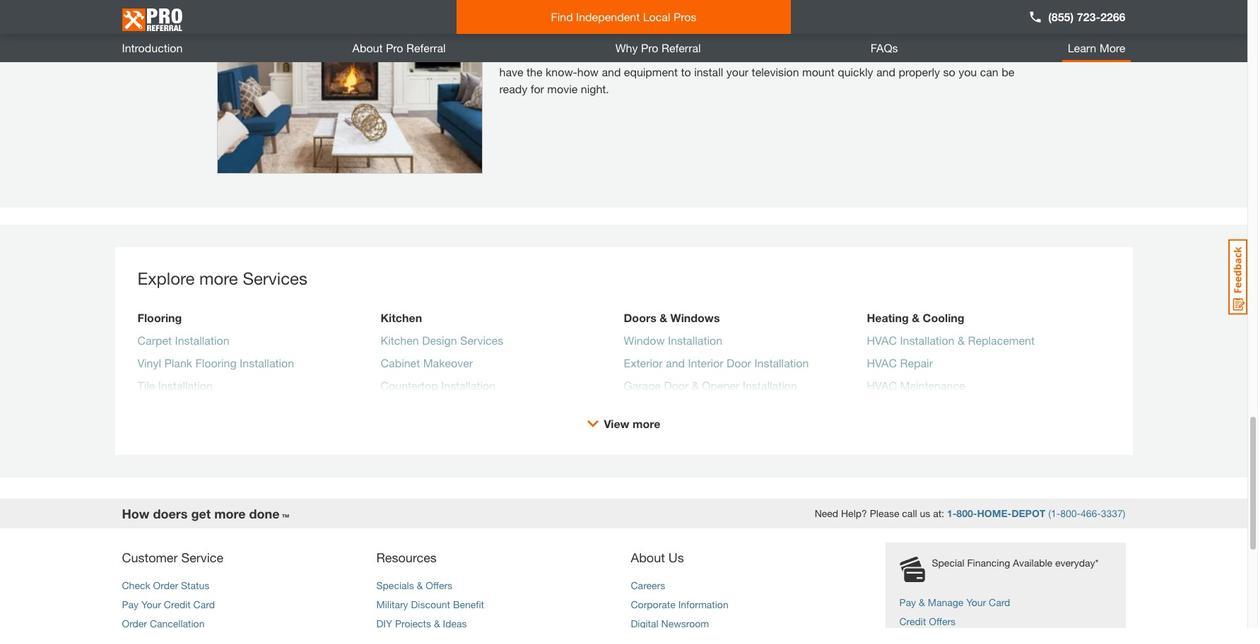 Task type: locate. For each thing, give the bounding box(es) containing it.
& up 'credit offers' link on the right bottom of page
[[919, 596, 925, 608]]

1 vertical spatial can
[[980, 65, 999, 78]]

1 vertical spatial more
[[633, 417, 661, 430]]

and right how
[[602, 65, 621, 78]]

0 horizontal spatial and
[[602, 65, 621, 78]]

1 kitchen from the top
[[381, 311, 422, 324]]

window installation
[[624, 333, 723, 347]]

have
[[500, 65, 524, 78]]

the up "for"
[[527, 65, 543, 78]]

install
[[617, 48, 646, 61], [694, 65, 724, 78]]

to right ahead
[[831, 48, 842, 61]]

credit for &
[[900, 616, 926, 628]]

3 hvac from the top
[[867, 379, 897, 392]]

0 horizontal spatial credit
[[164, 599, 191, 611]]

1 vertical spatial hvac
[[867, 356, 897, 369]]

credit
[[164, 599, 191, 611], [900, 616, 926, 628]]

0 vertical spatial services
[[243, 268, 308, 288]]

card down the financing
[[989, 596, 1011, 608]]

offers up discount
[[426, 579, 453, 591]]

flooring right plank
[[196, 356, 237, 369]]

carpet installation
[[138, 333, 229, 347]]

2 kitchen from the top
[[381, 333, 419, 347]]

1 vertical spatial credit
[[900, 616, 926, 628]]

0 horizontal spatial about
[[352, 41, 383, 54]]

& for specials & offers military discount benefit
[[417, 579, 423, 591]]

& inside pay & manage your card credit offers
[[919, 596, 925, 608]]

1 horizontal spatial door
[[727, 356, 752, 369]]

800- right at:
[[957, 508, 977, 520]]

flooring up carpet
[[138, 311, 182, 324]]

0 vertical spatial more
[[199, 268, 238, 288]]

pay up 'credit offers' link on the right bottom of page
[[900, 596, 916, 608]]

your up equipment
[[650, 48, 672, 61]]

1 vertical spatial your
[[727, 65, 749, 78]]

0 horizontal spatial services
[[243, 268, 308, 288]]

cabinet
[[381, 356, 420, 369]]

0 vertical spatial hvac
[[867, 333, 897, 347]]

feedback link image
[[1229, 239, 1248, 315]]

(1-
[[1049, 508, 1061, 520]]

0 horizontal spatial offers
[[426, 579, 453, 591]]

installation inside "link"
[[900, 333, 955, 347]]

0 vertical spatial flooring
[[138, 311, 182, 324]]

doors
[[624, 311, 657, 324]]

1 horizontal spatial flooring
[[196, 356, 237, 369]]

a
[[575, 48, 581, 61]]

your inside check order status pay your credit card
[[141, 599, 161, 611]]

offers down manage
[[929, 616, 956, 628]]

hvac for hvac repair
[[867, 356, 897, 369]]

cabinet makeover link
[[381, 355, 473, 377]]

0 vertical spatial about
[[352, 41, 383, 54]]

pay inside check order status pay your credit card
[[122, 599, 139, 611]]

more for view
[[633, 417, 661, 430]]

you right mount,
[[730, 48, 748, 61]]

1 horizontal spatial can
[[980, 65, 999, 78]]

0 horizontal spatial your
[[141, 599, 161, 611]]

1 vertical spatial kitchen
[[381, 333, 419, 347]]

0 horizontal spatial your
[[650, 48, 672, 61]]

referral for why pro referral
[[662, 41, 701, 54]]

exterior and interior door installation
[[624, 356, 809, 369]]

and down window installation link
[[666, 356, 685, 369]]

1 horizontal spatial credit
[[900, 616, 926, 628]]

can up television
[[752, 48, 770, 61]]

check
[[122, 579, 150, 591]]

pros
[[674, 10, 697, 23]]

specials & offers military discount benefit
[[376, 579, 484, 611]]

1 horizontal spatial referral
[[662, 41, 701, 54]]

quickly
[[838, 65, 874, 78]]

offers inside pay & manage your card credit offers
[[929, 616, 956, 628]]

your right manage
[[967, 596, 986, 608]]

financing
[[968, 557, 1010, 569]]

1 horizontal spatial about
[[631, 550, 665, 565]]

opener
[[702, 379, 740, 392]]

for
[[531, 82, 544, 95]]

0 horizontal spatial pay
[[122, 599, 139, 611]]

pay down check
[[122, 599, 139, 611]]

available
[[1013, 557, 1053, 569]]

more for explore
[[199, 268, 238, 288]]

referral
[[407, 41, 446, 54], [662, 41, 701, 54]]

2 vertical spatial hvac
[[867, 379, 897, 392]]

hvac inside "link"
[[867, 333, 897, 347]]

2 pro from the left
[[641, 41, 659, 54]]

countertop installation
[[381, 379, 496, 392]]

please
[[870, 508, 900, 520]]

1 horizontal spatial offers
[[929, 616, 956, 628]]

service
[[181, 550, 224, 565]]

0 horizontal spatial door
[[664, 379, 689, 392]]

hvac maintenance link
[[867, 377, 966, 400]]

exterior
[[624, 356, 663, 369]]

1 vertical spatial flooring
[[196, 356, 237, 369]]

800- right depot
[[1061, 508, 1081, 520]]

1 horizontal spatial install
[[694, 65, 724, 78]]

doors & windows
[[624, 311, 720, 324]]

hvac
[[867, 333, 897, 347], [867, 356, 897, 369], [867, 379, 897, 392]]

1 horizontal spatial your
[[727, 65, 749, 78]]

0 horizontal spatial card
[[193, 599, 215, 611]]

home-
[[977, 508, 1012, 520]]

and
[[602, 65, 621, 78], [877, 65, 896, 78], [666, 356, 685, 369]]

your down the order
[[141, 599, 161, 611]]

more right explore
[[199, 268, 238, 288]]

local
[[643, 10, 671, 23]]

credit down pay & manage your card link
[[900, 616, 926, 628]]

card inside pay & manage your card credit offers
[[989, 596, 1011, 608]]

2 hvac from the top
[[867, 356, 897, 369]]

specials
[[376, 579, 414, 591]]

credit for order
[[164, 599, 191, 611]]

offers inside specials & offers military discount benefit
[[426, 579, 453, 591]]

need
[[815, 508, 839, 520]]

1 800- from the left
[[957, 508, 977, 520]]

&
[[660, 311, 668, 324], [912, 311, 920, 324], [958, 333, 965, 347], [692, 379, 699, 392], [417, 579, 423, 591], [919, 596, 925, 608]]

know-
[[546, 65, 577, 78]]

& inside "link"
[[958, 333, 965, 347]]

1 vertical spatial services
[[460, 333, 504, 347]]

your down mount,
[[727, 65, 749, 78]]

1 horizontal spatial and
[[666, 356, 685, 369]]

pro
[[386, 41, 403, 54], [641, 41, 659, 54]]

0 vertical spatial the
[[845, 48, 861, 61]]

1 horizontal spatial services
[[460, 333, 504, 347]]

0 vertical spatial install
[[617, 48, 646, 61]]

order
[[153, 579, 178, 591]]

pro for why
[[641, 41, 659, 54]]

about for about us
[[631, 550, 665, 565]]

interior
[[688, 356, 724, 369]]

careers corporate information
[[631, 579, 729, 611]]

properly
[[899, 65, 940, 78]]

1 horizontal spatial to
[[681, 65, 691, 78]]

you left hire
[[532, 48, 550, 61]]

card down status
[[193, 599, 215, 611]]

1 pro from the left
[[386, 41, 403, 54]]

more right get
[[214, 506, 246, 521]]

& left cooling
[[912, 311, 920, 324]]

& right doors
[[660, 311, 668, 324]]

0 horizontal spatial referral
[[407, 41, 446, 54]]

1 horizontal spatial 800-
[[1061, 508, 1081, 520]]

& inside specials & offers military discount benefit
[[417, 579, 423, 591]]

2 referral from the left
[[662, 41, 701, 54]]

1 horizontal spatial pro
[[641, 41, 659, 54]]

& for heating & cooling
[[912, 311, 920, 324]]

1 hvac from the top
[[867, 333, 897, 347]]

card
[[989, 596, 1011, 608], [193, 599, 215, 611]]

1 horizontal spatial pro
[[995, 48, 1012, 61]]

pro up the be
[[995, 48, 1012, 61]]

2 horizontal spatial you
[[959, 65, 977, 78]]

the up the quickly
[[845, 48, 861, 61]]

0 vertical spatial kitchen
[[381, 311, 422, 324]]

heating & cooling
[[867, 311, 965, 324]]

how
[[577, 65, 599, 78]]

0 horizontal spatial 800-
[[957, 508, 977, 520]]

window
[[624, 333, 665, 347]]

credit inside check order status pay your credit card
[[164, 599, 191, 611]]

credit offers link
[[900, 616, 956, 628]]

credit down check order status 'link'
[[164, 599, 191, 611]]

you right so
[[959, 65, 977, 78]]

pay inside pay & manage your card credit offers
[[900, 596, 916, 608]]

when you hire a pro to install your tv mount, you can skip ahead to the popcorn. an experienced pro will have the know-how and equipment to install your television mount quickly and properly so you can be ready for movie night.
[[500, 48, 1031, 95]]

install down mount,
[[694, 65, 724, 78]]

an
[[913, 48, 926, 61]]

independent
[[576, 10, 640, 23]]

maintenance
[[900, 379, 966, 392]]

door right "garage"
[[664, 379, 689, 392]]

hvac down "hvac repair" link
[[867, 379, 897, 392]]

0 horizontal spatial pro
[[584, 48, 601, 61]]

and down popcorn.
[[877, 65, 896, 78]]

pro right a
[[584, 48, 601, 61]]

to left why
[[604, 48, 614, 61]]

1 vertical spatial door
[[664, 379, 689, 392]]

install up equipment
[[617, 48, 646, 61]]

1 vertical spatial offers
[[929, 616, 956, 628]]

to
[[604, 48, 614, 61], [831, 48, 842, 61], [681, 65, 691, 78]]

1 horizontal spatial pay
[[900, 596, 916, 608]]

resources
[[376, 550, 437, 565]]

1 horizontal spatial card
[[989, 596, 1011, 608]]

vinyl plank flooring installation link
[[138, 355, 294, 377]]

door up opener
[[727, 356, 752, 369]]

hvac for hvac installation & replacement
[[867, 333, 897, 347]]

hvac left repair
[[867, 356, 897, 369]]

tv
[[675, 48, 688, 61]]

1 horizontal spatial your
[[967, 596, 986, 608]]

& up military discount benefit link on the left bottom of the page
[[417, 579, 423, 591]]

hire
[[553, 48, 572, 61]]

1 vertical spatial the
[[527, 65, 543, 78]]

more right the view in the bottom of the page
[[633, 417, 661, 430]]

credit inside pay & manage your card credit offers
[[900, 616, 926, 628]]

customer
[[122, 550, 178, 565]]

how doers get more done ™
[[122, 506, 290, 521]]

2 horizontal spatial to
[[831, 48, 842, 61]]

design
[[422, 333, 457, 347]]

can left the be
[[980, 65, 999, 78]]

repair
[[900, 356, 933, 369]]

to down tv
[[681, 65, 691, 78]]

0 horizontal spatial pro
[[386, 41, 403, 54]]

experienced
[[930, 48, 992, 61]]

2266
[[1101, 10, 1126, 23]]

0 vertical spatial offers
[[426, 579, 453, 591]]

more
[[199, 268, 238, 288], [633, 417, 661, 430], [214, 506, 246, 521]]

you
[[532, 48, 550, 61], [730, 48, 748, 61], [959, 65, 977, 78]]

will
[[1015, 48, 1031, 61]]

800-
[[957, 508, 977, 520], [1061, 508, 1081, 520]]

0 horizontal spatial the
[[527, 65, 543, 78]]

flooring
[[138, 311, 182, 324], [196, 356, 237, 369]]

1 referral from the left
[[407, 41, 446, 54]]

pro referral logo image
[[122, 3, 182, 37]]

card inside check order status pay your credit card
[[193, 599, 215, 611]]

0 vertical spatial your
[[650, 48, 672, 61]]

services
[[243, 268, 308, 288], [460, 333, 504, 347]]

& down cooling
[[958, 333, 965, 347]]

1 vertical spatial about
[[631, 550, 665, 565]]

window installation link
[[624, 332, 723, 355]]

carpet installation link
[[138, 332, 229, 355]]

0 horizontal spatial can
[[752, 48, 770, 61]]

hvac down the heating
[[867, 333, 897, 347]]

vinyl
[[138, 356, 161, 369]]

0 vertical spatial credit
[[164, 599, 191, 611]]



Task type: vqa. For each thing, say whether or not it's contained in the screenshot.
Tool
no



Task type: describe. For each thing, give the bounding box(es) containing it.
about for about pro referral
[[352, 41, 383, 54]]

night.
[[581, 82, 609, 95]]

kitchen for kitchen
[[381, 311, 422, 324]]

introduction
[[122, 41, 183, 54]]

everyday*
[[1056, 557, 1099, 569]]

garage door & opener installation link
[[624, 377, 797, 400]]

2 pro from the left
[[995, 48, 1012, 61]]

special financing available everyday*
[[932, 557, 1099, 569]]

& down interior
[[692, 379, 699, 392]]

plank
[[164, 356, 192, 369]]

benefit
[[453, 599, 484, 611]]

about pro referral
[[352, 41, 446, 54]]

pay your credit card link
[[122, 599, 215, 611]]

need help? please call us at: 1-800-home-depot (1-800-466-3337)
[[815, 508, 1126, 520]]

0 vertical spatial can
[[752, 48, 770, 61]]

0 vertical spatial door
[[727, 356, 752, 369]]

kitchen for kitchen design services
[[381, 333, 419, 347]]

your inside pay & manage your card credit offers
[[967, 596, 986, 608]]

discount
[[411, 599, 450, 611]]

equipment
[[624, 65, 678, 78]]

view more
[[604, 417, 661, 430]]

referral for about pro referral
[[407, 41, 446, 54]]

information
[[678, 599, 729, 611]]

skip
[[773, 48, 794, 61]]

careers
[[631, 579, 665, 591]]

find independent local pros button
[[457, 0, 791, 34]]

why pro referral
[[616, 41, 701, 54]]

(855) 723-2266
[[1049, 10, 1126, 23]]

specials & offers link
[[376, 579, 453, 591]]

more
[[1100, 41, 1126, 54]]

& for pay & manage your card credit offers
[[919, 596, 925, 608]]

1-
[[947, 508, 957, 520]]

television
[[752, 65, 799, 78]]

pro for about
[[386, 41, 403, 54]]

view
[[604, 417, 630, 430]]

makeover
[[423, 356, 473, 369]]

doers
[[153, 506, 188, 521]]

ready
[[500, 82, 528, 95]]

exterior and interior door installation link
[[624, 355, 809, 377]]

us
[[669, 550, 684, 565]]

carpet
[[138, 333, 172, 347]]

learn
[[1068, 41, 1097, 54]]

how
[[122, 506, 150, 521]]

movie
[[547, 82, 578, 95]]

2 vertical spatial more
[[214, 506, 246, 521]]

find independent local pros
[[551, 10, 697, 23]]

explore
[[138, 268, 195, 288]]

& for doors & windows
[[660, 311, 668, 324]]

about us
[[631, 550, 684, 565]]

0 horizontal spatial you
[[532, 48, 550, 61]]

services for kitchen design services
[[460, 333, 504, 347]]

ahead
[[797, 48, 828, 61]]

done
[[249, 506, 280, 521]]

0 horizontal spatial install
[[617, 48, 646, 61]]

popcorn.
[[864, 48, 910, 61]]

723-
[[1077, 10, 1101, 23]]

faqs
[[871, 41, 898, 54]]

status
[[181, 579, 209, 591]]

depot
[[1012, 508, 1046, 520]]

1 horizontal spatial the
[[845, 48, 861, 61]]

check order status pay your credit card
[[122, 579, 215, 611]]

hvac installation & replacement link
[[867, 332, 1035, 355]]

get
[[191, 506, 211, 521]]

garage
[[624, 379, 661, 392]]

0 horizontal spatial to
[[604, 48, 614, 61]]

0 horizontal spatial flooring
[[138, 311, 182, 324]]

2 800- from the left
[[1061, 508, 1081, 520]]

customer service
[[122, 550, 224, 565]]

tile installation link
[[138, 377, 213, 400]]

be
[[1002, 65, 1015, 78]]

hvac installation & replacement
[[867, 333, 1035, 347]]

us
[[920, 508, 931, 520]]

3337)
[[1101, 508, 1126, 520]]

1 horizontal spatial you
[[730, 48, 748, 61]]

help?
[[841, 508, 867, 520]]

2 horizontal spatial and
[[877, 65, 896, 78]]

466-
[[1081, 508, 1101, 520]]

vinyl plank flooring installation
[[138, 356, 294, 369]]

services for explore more services
[[243, 268, 308, 288]]

at:
[[933, 508, 945, 520]]

1 pro from the left
[[584, 48, 601, 61]]

hvac maintenance
[[867, 379, 966, 392]]

cabinet makeover
[[381, 356, 473, 369]]

garage door & opener installation
[[624, 379, 797, 392]]

explore more services
[[138, 268, 308, 288]]

kitchen design services
[[381, 333, 504, 347]]

so
[[944, 65, 956, 78]]

countertop installation link
[[381, 377, 496, 400]]

hvac for hvac maintenance
[[867, 379, 897, 392]]

tile
[[138, 379, 155, 392]]

windows
[[671, 311, 720, 324]]

1 vertical spatial install
[[694, 65, 724, 78]]

kitchen design services link
[[381, 332, 504, 355]]

why
[[616, 41, 638, 54]]

find
[[551, 10, 573, 23]]

check order status link
[[122, 579, 209, 591]]

corporate
[[631, 599, 676, 611]]

hvac repair link
[[867, 355, 933, 377]]

(855)
[[1049, 10, 1074, 23]]

careers link
[[631, 579, 665, 591]]

cooling
[[923, 311, 965, 324]]



